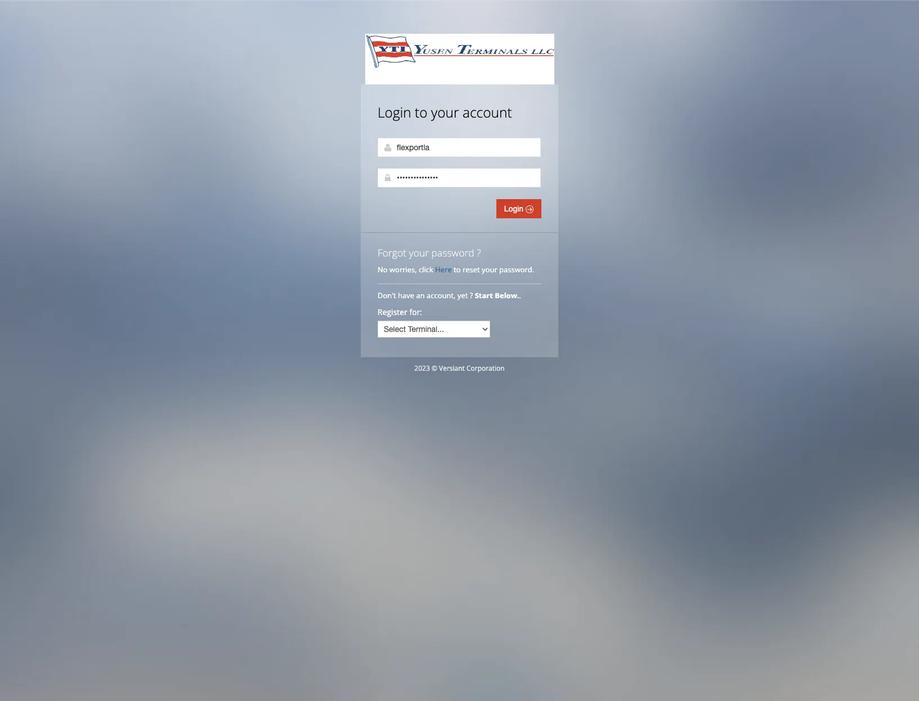 Task type: locate. For each thing, give the bounding box(es) containing it.
1 horizontal spatial ?
[[477, 246, 481, 260]]

your right reset in the right of the page
[[482, 265, 498, 275]]

1 horizontal spatial login
[[505, 204, 526, 213]]

lock image
[[384, 173, 393, 182]]

register
[[378, 307, 408, 318]]

to
[[415, 103, 428, 122], [454, 265, 461, 275]]

worries,
[[390, 265, 417, 275]]

user image
[[384, 143, 393, 152]]

1 vertical spatial to
[[454, 265, 461, 275]]

login to your account
[[378, 103, 512, 122]]

0 horizontal spatial to
[[415, 103, 428, 122]]

2023
[[415, 364, 430, 373]]

login for login
[[505, 204, 526, 213]]

to up username text field in the top of the page
[[415, 103, 428, 122]]

0 vertical spatial login
[[378, 103, 412, 122]]

here link
[[436, 265, 452, 275]]

1 vertical spatial login
[[505, 204, 526, 213]]

2 horizontal spatial your
[[482, 265, 498, 275]]

? inside forgot your password ? no worries, click here to reset your password.
[[477, 246, 481, 260]]

1 horizontal spatial to
[[454, 265, 461, 275]]

Username text field
[[378, 138, 541, 157]]

have
[[398, 291, 415, 301]]

0 vertical spatial to
[[415, 103, 428, 122]]

0 vertical spatial ?
[[477, 246, 481, 260]]

your
[[431, 103, 459, 122], [409, 246, 429, 260], [482, 265, 498, 275]]

0 horizontal spatial login
[[378, 103, 412, 122]]

.
[[520, 291, 522, 301]]

0 horizontal spatial ?
[[470, 291, 473, 301]]

login
[[378, 103, 412, 122], [505, 204, 526, 213]]

register for:
[[378, 307, 422, 318]]

1 horizontal spatial your
[[431, 103, 459, 122]]

? right yet at the top
[[470, 291, 473, 301]]

1 vertical spatial your
[[409, 246, 429, 260]]

swapright image
[[526, 206, 534, 213]]

your up click
[[409, 246, 429, 260]]

here
[[436, 265, 452, 275]]

? up reset in the right of the page
[[477, 246, 481, 260]]

versiant
[[439, 364, 465, 373]]

0 horizontal spatial your
[[409, 246, 429, 260]]

start
[[475, 291, 493, 301]]

your up username text field in the top of the page
[[431, 103, 459, 122]]

1 vertical spatial ?
[[470, 291, 473, 301]]

an
[[416, 291, 425, 301]]

?
[[477, 246, 481, 260], [470, 291, 473, 301]]

no
[[378, 265, 388, 275]]

to right here
[[454, 265, 461, 275]]

2 vertical spatial your
[[482, 265, 498, 275]]

login inside button
[[505, 204, 526, 213]]



Task type: describe. For each thing, give the bounding box(es) containing it.
forgot
[[378, 246, 407, 260]]

password.
[[500, 265, 535, 275]]

Password password field
[[378, 168, 541, 188]]

password
[[432, 246, 475, 260]]

to inside forgot your password ? no worries, click here to reset your password.
[[454, 265, 461, 275]]

forgot your password ? no worries, click here to reset your password.
[[378, 246, 535, 275]]

corporation
[[467, 364, 505, 373]]

©
[[432, 364, 438, 373]]

2023 © versiant corporation
[[415, 364, 505, 373]]

for:
[[410, 307, 422, 318]]

account,
[[427, 291, 456, 301]]

login button
[[497, 199, 542, 219]]

account
[[463, 103, 512, 122]]

don't have an account, yet ? start below. .
[[378, 291, 523, 301]]

yet
[[458, 291, 468, 301]]

0 vertical spatial your
[[431, 103, 459, 122]]

below.
[[495, 291, 520, 301]]

don't
[[378, 291, 396, 301]]

login for login to your account
[[378, 103, 412, 122]]

reset
[[463, 265, 480, 275]]

click
[[419, 265, 434, 275]]



Task type: vqa. For each thing, say whether or not it's contained in the screenshot.
Start on the top of page
yes



